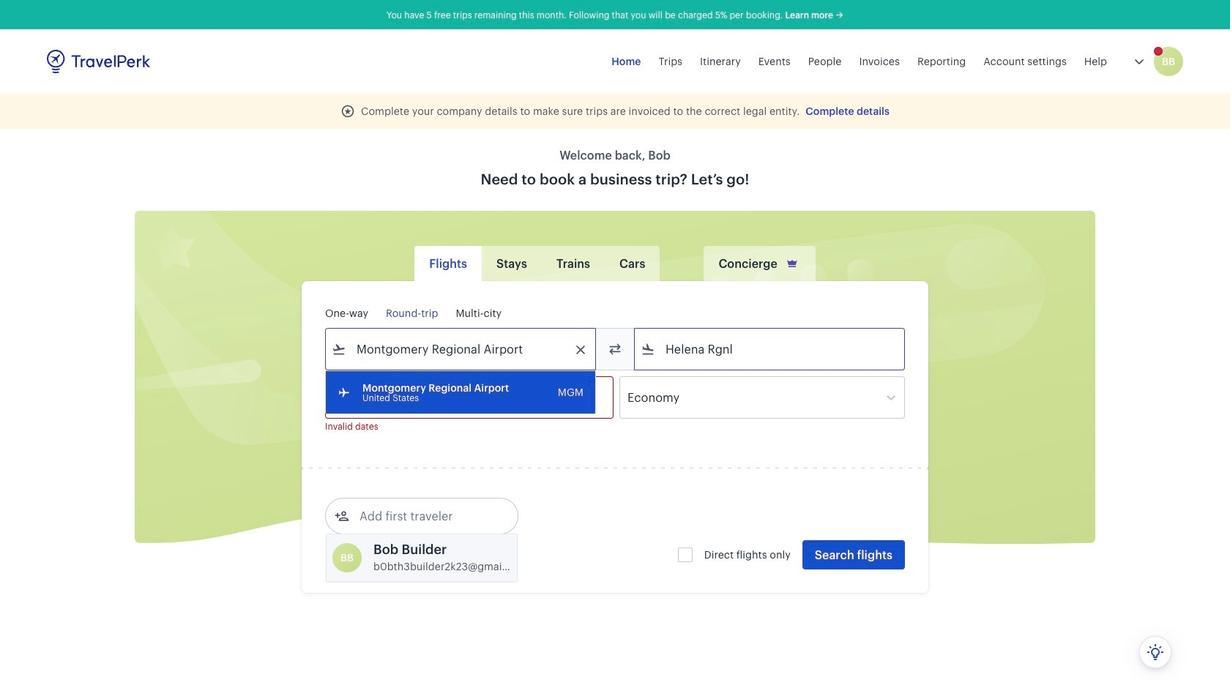 Task type: describe. For each thing, give the bounding box(es) containing it.
To search field
[[655, 338, 885, 361]]

Depart text field
[[346, 377, 423, 418]]



Task type: locate. For each thing, give the bounding box(es) containing it.
From search field
[[346, 338, 576, 361]]

Add first traveler search field
[[349, 505, 502, 528]]

Return text field
[[433, 377, 510, 418]]



